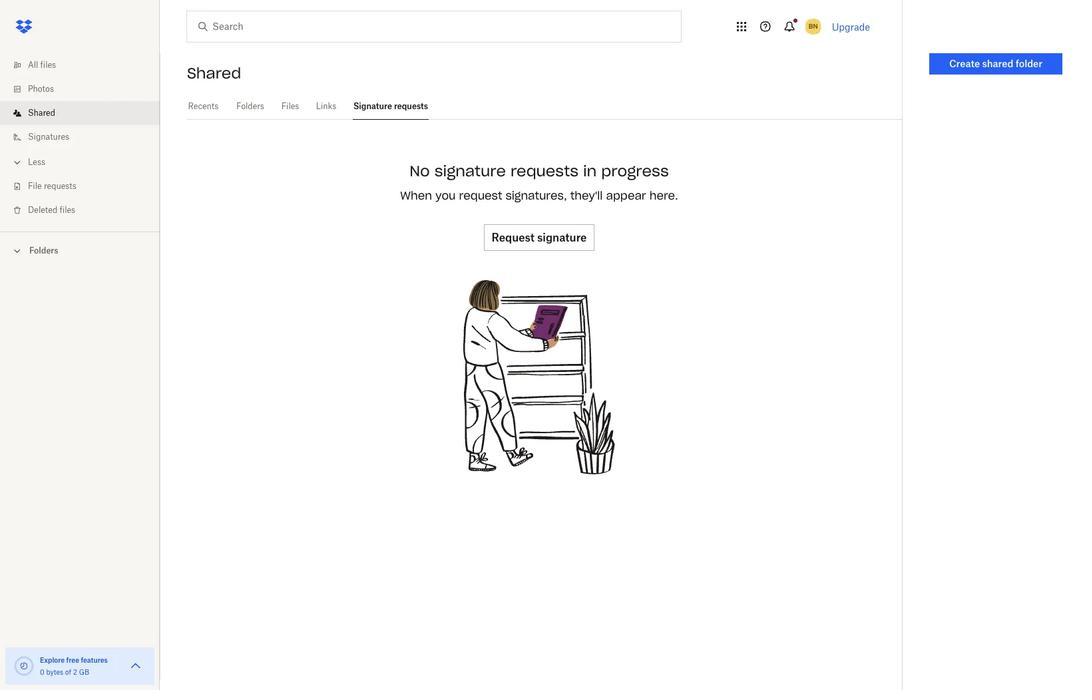 Task type: describe. For each thing, give the bounding box(es) containing it.
illustration of an empty shelf image
[[439, 278, 639, 477]]

signature requests link
[[353, 93, 429, 118]]

0
[[40, 669, 44, 677]]

folders inside tab list
[[236, 101, 264, 111]]

bn
[[809, 22, 818, 31]]

signatures
[[28, 132, 69, 142]]

when
[[400, 189, 432, 202]]

progress
[[602, 162, 669, 180]]

upgrade
[[832, 21, 870, 32]]

bytes
[[46, 669, 63, 677]]

appear
[[606, 189, 646, 202]]

less image
[[11, 156, 24, 169]]

signatures,
[[506, 189, 567, 202]]

file requests link
[[11, 174, 160, 198]]

create shared folder
[[950, 58, 1043, 69]]

request
[[459, 189, 502, 202]]

no signature requests in progress
[[410, 162, 669, 180]]

signature
[[354, 101, 392, 111]]

2 horizontal spatial requests
[[511, 162, 579, 180]]

all files
[[28, 60, 56, 70]]

Search text field
[[212, 19, 654, 34]]

they'll
[[571, 189, 603, 202]]

folders link
[[236, 93, 265, 118]]

when you request signatures, they'll appear here.
[[400, 189, 678, 202]]

files
[[282, 101, 299, 111]]

photos link
[[11, 77, 160, 101]]

deleted files link
[[11, 198, 160, 222]]

files link
[[281, 93, 300, 118]]

shared
[[983, 58, 1014, 69]]

recents
[[188, 101, 219, 111]]

request signature
[[492, 231, 587, 244]]

shared link
[[11, 101, 160, 125]]

bn button
[[803, 16, 824, 37]]

upgrade link
[[832, 21, 870, 32]]

less
[[28, 157, 45, 167]]

folders button
[[0, 240, 160, 260]]

signature for request
[[537, 231, 587, 244]]

explore
[[40, 657, 65, 665]]

all files link
[[11, 53, 160, 77]]

requests for signature requests
[[394, 101, 428, 111]]

1 horizontal spatial shared
[[187, 64, 241, 83]]

all
[[28, 60, 38, 70]]

no
[[410, 162, 430, 180]]

gb
[[79, 669, 89, 677]]

create
[[950, 58, 980, 69]]

of
[[65, 669, 71, 677]]



Task type: vqa. For each thing, say whether or not it's contained in the screenshot.
now
no



Task type: locate. For each thing, give the bounding box(es) containing it.
0 horizontal spatial signature
[[435, 162, 506, 180]]

1 horizontal spatial files
[[60, 205, 75, 215]]

you
[[436, 189, 456, 202]]

tab list containing recents
[[187, 93, 902, 120]]

quota usage element
[[13, 656, 35, 677]]

request
[[492, 231, 535, 244]]

signature for no
[[435, 162, 506, 180]]

0 vertical spatial folders
[[236, 101, 264, 111]]

files for deleted files
[[60, 205, 75, 215]]

shared up recents link
[[187, 64, 241, 83]]

links link
[[316, 93, 337, 118]]

signatures link
[[11, 125, 160, 149]]

signature
[[435, 162, 506, 180], [537, 231, 587, 244]]

list containing all files
[[0, 45, 160, 232]]

1 vertical spatial folders
[[29, 246, 58, 256]]

here.
[[650, 189, 678, 202]]

folders inside button
[[29, 246, 58, 256]]

shared
[[187, 64, 241, 83], [28, 108, 55, 118]]

1 horizontal spatial folders
[[236, 101, 264, 111]]

deleted files
[[28, 205, 75, 215]]

free
[[66, 657, 79, 665]]

explore free features 0 bytes of 2 gb
[[40, 657, 108, 677]]

files right deleted
[[60, 205, 75, 215]]

create shared folder button
[[930, 53, 1063, 75]]

1 vertical spatial shared
[[28, 108, 55, 118]]

2
[[73, 669, 77, 677]]

1 vertical spatial signature
[[537, 231, 587, 244]]

photos
[[28, 84, 54, 94]]

shared list item
[[0, 101, 160, 125]]

files for all files
[[40, 60, 56, 70]]

requests up when you request signatures, they'll appear here.
[[511, 162, 579, 180]]

features
[[81, 657, 108, 665]]

2 vertical spatial requests
[[44, 181, 76, 191]]

deleted
[[28, 205, 57, 215]]

request signature button
[[484, 224, 595, 251]]

1 vertical spatial files
[[60, 205, 75, 215]]

requests for file requests
[[44, 181, 76, 191]]

requests right the file
[[44, 181, 76, 191]]

recents link
[[187, 93, 220, 118]]

signature down when you request signatures, they'll appear here.
[[537, 231, 587, 244]]

list
[[0, 45, 160, 232]]

requests inside "link"
[[394, 101, 428, 111]]

1 horizontal spatial signature
[[537, 231, 587, 244]]

links
[[316, 101, 337, 111]]

1 horizontal spatial requests
[[394, 101, 428, 111]]

file requests
[[28, 181, 76, 191]]

requests
[[394, 101, 428, 111], [511, 162, 579, 180], [44, 181, 76, 191]]

0 horizontal spatial requests
[[44, 181, 76, 191]]

0 vertical spatial shared
[[187, 64, 241, 83]]

tab list
[[187, 93, 902, 120]]

0 vertical spatial requests
[[394, 101, 428, 111]]

dropbox image
[[11, 13, 37, 40]]

file
[[28, 181, 42, 191]]

0 horizontal spatial folders
[[29, 246, 58, 256]]

signature up request
[[435, 162, 506, 180]]

signature requests
[[354, 101, 428, 111]]

files
[[40, 60, 56, 70], [60, 205, 75, 215]]

in
[[583, 162, 597, 180]]

0 vertical spatial signature
[[435, 162, 506, 180]]

folders
[[236, 101, 264, 111], [29, 246, 58, 256]]

files right all
[[40, 60, 56, 70]]

0 horizontal spatial files
[[40, 60, 56, 70]]

shared inside list item
[[28, 108, 55, 118]]

signature inside button
[[537, 231, 587, 244]]

folders left the files
[[236, 101, 264, 111]]

requests right signature
[[394, 101, 428, 111]]

folders down deleted
[[29, 246, 58, 256]]

1 vertical spatial requests
[[511, 162, 579, 180]]

folder
[[1016, 58, 1043, 69]]

0 horizontal spatial shared
[[28, 108, 55, 118]]

shared down the photos
[[28, 108, 55, 118]]

0 vertical spatial files
[[40, 60, 56, 70]]



